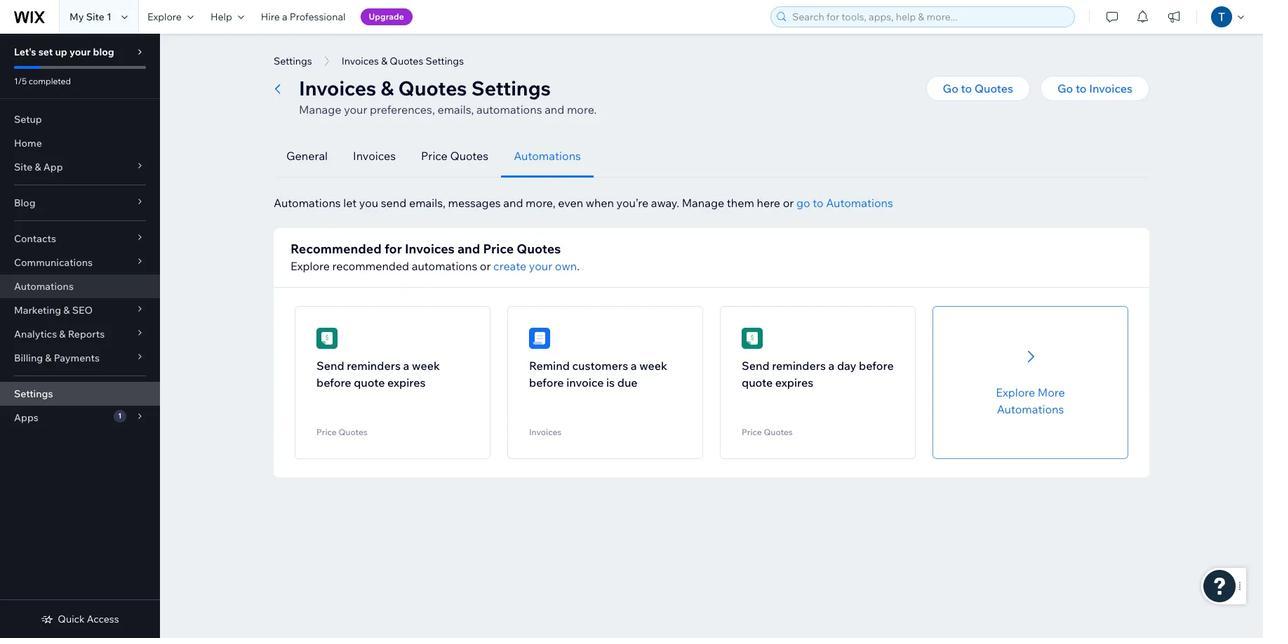 Task type: locate. For each thing, give the bounding box(es) containing it.
and left more.
[[545, 103, 565, 117]]

price inside recommended for invoices and price quotes explore recommended automations or create your own .
[[483, 241, 514, 257]]

0 horizontal spatial go
[[943, 81, 959, 95]]

and down messages
[[458, 241, 480, 257]]

a inside the send reminders a day before quote expires
[[829, 359, 835, 373]]

1 vertical spatial explore
[[291, 259, 330, 273]]

marketing & seo button
[[0, 298, 160, 322]]

1 horizontal spatial week
[[640, 359, 668, 373]]

manage up general
[[299, 103, 342, 117]]

2 horizontal spatial your
[[529, 259, 553, 273]]

invoices inside invoices & quotes settings manage your preferences, emails, automations and more.
[[299, 76, 376, 100]]

1 horizontal spatial manage
[[682, 196, 725, 210]]

emails, right send
[[409, 196, 446, 210]]

before inside the send reminders a day before quote expires
[[859, 359, 894, 373]]

1 set up automation button from the left
[[317, 416, 469, 437]]

invoices
[[342, 55, 379, 67], [299, 76, 376, 100], [1090, 81, 1133, 95], [353, 149, 396, 163], [405, 241, 455, 257], [529, 427, 562, 437]]

settings inside invoices & quotes settings manage your preferences, emails, automations and more.
[[472, 76, 551, 100]]

0 horizontal spatial category image
[[317, 328, 338, 349]]

set up automation button down the send reminders a day before quote expires
[[742, 416, 894, 437]]

to inside button
[[1076, 81, 1087, 95]]

0 horizontal spatial week
[[412, 359, 440, 373]]

go to automations button
[[797, 194, 894, 211]]

2 horizontal spatial before
[[859, 359, 894, 373]]

&
[[381, 55, 388, 67], [381, 76, 394, 100], [35, 161, 41, 173], [63, 304, 70, 317], [59, 328, 66, 341], [45, 352, 52, 364]]

settings button
[[267, 51, 319, 72]]

0 horizontal spatial price quotes
[[317, 427, 368, 437]]

week
[[412, 359, 440, 373], [640, 359, 668, 373]]

& for invoices & quotes settings
[[381, 55, 388, 67]]

site
[[86, 11, 105, 23], [14, 161, 32, 173]]

price quotes
[[421, 149, 489, 163], [317, 427, 368, 437], [742, 427, 793, 437]]

0 horizontal spatial set up automation
[[349, 421, 437, 433]]

invoice
[[567, 376, 604, 390]]

a for send reminders a week before quote expires
[[403, 359, 410, 373]]

0 vertical spatial your
[[69, 46, 91, 58]]

2 horizontal spatial set up automation button
[[742, 416, 894, 437]]

1 horizontal spatial 1
[[118, 411, 122, 421]]

a
[[282, 11, 288, 23], [403, 359, 410, 373], [631, 359, 637, 373], [829, 359, 835, 373]]

& left app
[[35, 161, 41, 173]]

tab list
[[274, 135, 1150, 178]]

1 horizontal spatial automation
[[595, 421, 650, 433]]

explore left help
[[147, 11, 182, 23]]

or left go
[[783, 196, 794, 210]]

general
[[286, 149, 328, 163]]

set up automation button for send reminders a day before quote expires
[[742, 416, 894, 437]]

2 go from the left
[[1058, 81, 1074, 95]]

invoices inside invoices set up automation
[[529, 427, 562, 437]]

blog
[[14, 197, 35, 209]]

to for invoices
[[1076, 81, 1087, 95]]

2 category image from the left
[[529, 328, 550, 349]]

go for go to invoices
[[1058, 81, 1074, 95]]

or
[[783, 196, 794, 210], [480, 259, 491, 273]]

automations up automations button
[[477, 103, 542, 117]]

and inside invoices & quotes settings manage your preferences, emails, automations and more.
[[545, 103, 565, 117]]

3 automation from the left
[[808, 421, 862, 433]]

0 vertical spatial 1
[[107, 11, 112, 23]]

0 horizontal spatial set up automation button
[[317, 416, 469, 437]]

expires inside the send reminders a day before quote expires
[[776, 376, 814, 390]]

1 vertical spatial and
[[504, 196, 523, 210]]

invoices inside 'invoices & quotes settings' button
[[342, 55, 379, 67]]

2 vertical spatial and
[[458, 241, 480, 257]]

invoices set up automation
[[529, 421, 650, 437]]

a for remind customers a week before invoice is due
[[631, 359, 637, 373]]

to inside button
[[961, 81, 972, 95]]

& for site & app
[[35, 161, 41, 173]]

& down upgrade button
[[381, 55, 388, 67]]

send inside the send reminders a day before quote expires
[[742, 359, 770, 373]]

set up automation button down the send reminders a week before quote expires
[[317, 416, 469, 437]]

emails,
[[438, 103, 474, 117], [409, 196, 446, 210]]

0 horizontal spatial your
[[69, 46, 91, 58]]

quote
[[354, 376, 385, 390], [742, 376, 773, 390]]

1 up from the left
[[367, 421, 380, 433]]

Search for tools, apps, help & more... field
[[788, 7, 1071, 27]]

0 horizontal spatial up
[[367, 421, 380, 433]]

1 horizontal spatial go
[[1058, 81, 1074, 95]]

0 horizontal spatial automation
[[382, 421, 437, 433]]

0 vertical spatial emails,
[[438, 103, 474, 117]]

1 horizontal spatial reminders
[[772, 359, 826, 373]]

and
[[545, 103, 565, 117], [504, 196, 523, 210], [458, 241, 480, 257]]

or inside recommended for invoices and price quotes explore recommended automations or create your own .
[[480, 259, 491, 273]]

2 horizontal spatial price quotes
[[742, 427, 793, 437]]

let's
[[14, 46, 36, 58]]

& inside button
[[381, 55, 388, 67]]

1 horizontal spatial quote
[[742, 376, 773, 390]]

go inside button
[[943, 81, 959, 95]]

billing & payments
[[14, 352, 100, 364]]

automations inside recommended for invoices and price quotes explore recommended automations or create your own .
[[412, 259, 478, 273]]

or left create at the top left of page
[[480, 259, 491, 273]]

week inside the send reminders a week before quote expires
[[412, 359, 440, 373]]

1 category image from the left
[[317, 328, 338, 349]]

send
[[317, 359, 344, 373], [742, 359, 770, 373]]

1 vertical spatial site
[[14, 161, 32, 173]]

quote for send reminders a day before quote expires
[[742, 376, 773, 390]]

automation down due
[[595, 421, 650, 433]]

3 category image from the left
[[742, 328, 763, 349]]

set up automation for week
[[349, 421, 437, 433]]

set up automation down the send reminders a week before quote expires
[[349, 421, 437, 433]]

category image for remind customers a week before invoice is due
[[529, 328, 550, 349]]

your
[[69, 46, 91, 58], [344, 103, 368, 117], [529, 259, 553, 273]]

invoices button
[[341, 135, 409, 178]]

own
[[555, 259, 577, 273]]

hire a professional
[[261, 11, 346, 23]]

3 up from the left
[[792, 421, 806, 433]]

your left preferences,
[[344, 103, 368, 117]]

1 vertical spatial your
[[344, 103, 368, 117]]

category image for send reminders a week before quote expires
[[317, 328, 338, 349]]

recommended
[[332, 259, 409, 273]]

0 horizontal spatial before
[[317, 376, 351, 390]]

2 reminders from the left
[[772, 359, 826, 373]]

0 vertical spatial or
[[783, 196, 794, 210]]

& up preferences,
[[381, 76, 394, 100]]

before inside the send reminders a week before quote expires
[[317, 376, 351, 390]]

category image for send reminders a day before quote expires
[[742, 328, 763, 349]]

0 horizontal spatial site
[[14, 161, 32, 173]]

2 horizontal spatial explore
[[996, 385, 1036, 399]]

marketing
[[14, 304, 61, 317]]

2 set from the left
[[561, 421, 577, 433]]

1 set from the left
[[349, 421, 364, 433]]

automations let you send emails, messages and more, even when you're away. manage them here or go to automations
[[274, 196, 894, 210]]

1 horizontal spatial expires
[[776, 376, 814, 390]]

0 horizontal spatial set
[[349, 421, 364, 433]]

quotes inside recommended for invoices and price quotes explore recommended automations or create your own .
[[517, 241, 561, 257]]

1 vertical spatial or
[[480, 259, 491, 273]]

1 go from the left
[[943, 81, 959, 95]]

1 expires from the left
[[388, 376, 426, 390]]

reminders inside the send reminders a week before quote expires
[[347, 359, 401, 373]]

2 horizontal spatial up
[[792, 421, 806, 433]]

before
[[859, 359, 894, 373], [317, 376, 351, 390], [529, 376, 564, 390]]

0 horizontal spatial explore
[[147, 11, 182, 23]]

go inside button
[[1058, 81, 1074, 95]]

invoices inside invoices button
[[353, 149, 396, 163]]

send inside the send reminders a week before quote expires
[[317, 359, 344, 373]]

automations inside invoices & quotes settings manage your preferences, emails, automations and more.
[[477, 103, 542, 117]]

1 week from the left
[[412, 359, 440, 373]]

day
[[838, 359, 857, 373]]

your right up
[[69, 46, 91, 58]]

0 horizontal spatial and
[[458, 241, 480, 257]]

category image
[[317, 328, 338, 349], [529, 328, 550, 349], [742, 328, 763, 349]]

go to invoices button
[[1041, 76, 1150, 101]]

1 vertical spatial automations
[[412, 259, 478, 273]]

0 horizontal spatial quote
[[354, 376, 385, 390]]

recommended for invoices and price quotes explore recommended automations or create your own .
[[291, 241, 580, 273]]

emails, up price quotes button
[[438, 103, 474, 117]]

tab list containing general
[[274, 135, 1150, 178]]

create
[[494, 259, 527, 273]]

automations for and
[[412, 259, 478, 273]]

0 horizontal spatial or
[[480, 259, 491, 273]]

upgrade
[[369, 11, 404, 22]]

manage
[[299, 103, 342, 117], [682, 196, 725, 210]]

2 horizontal spatial and
[[545, 103, 565, 117]]

automations left create at the top left of page
[[412, 259, 478, 273]]

up
[[367, 421, 380, 433], [579, 421, 593, 433], [792, 421, 806, 433]]

1 horizontal spatial set
[[561, 421, 577, 433]]

automations
[[514, 149, 581, 163], [274, 196, 341, 210], [826, 196, 894, 210], [14, 280, 74, 293], [997, 402, 1065, 416]]

& left seo
[[63, 304, 70, 317]]

0 horizontal spatial reminders
[[347, 359, 401, 373]]

price
[[421, 149, 448, 163], [483, 241, 514, 257], [317, 427, 337, 437], [742, 427, 762, 437]]

recommended
[[291, 241, 382, 257]]

1 horizontal spatial up
[[579, 421, 593, 433]]

1 right my
[[107, 11, 112, 23]]

1 horizontal spatial before
[[529, 376, 564, 390]]

0 horizontal spatial 1
[[107, 11, 112, 23]]

before for remind customers a week before invoice is due
[[529, 376, 564, 390]]

1 horizontal spatial to
[[961, 81, 972, 95]]

site & app button
[[0, 155, 160, 179]]

2 up from the left
[[579, 421, 593, 433]]

0 vertical spatial manage
[[299, 103, 342, 117]]

set down the send reminders a day before quote expires
[[774, 421, 790, 433]]

set up automation button
[[317, 416, 469, 437], [529, 416, 682, 437], [742, 416, 894, 437]]

automation down the send reminders a day before quote expires
[[808, 421, 862, 433]]

emails, inside invoices & quotes settings manage your preferences, emails, automations and more.
[[438, 103, 474, 117]]

site right my
[[86, 11, 105, 23]]

2 quote from the left
[[742, 376, 773, 390]]

1 send from the left
[[317, 359, 344, 373]]

automation
[[382, 421, 437, 433], [595, 421, 650, 433], [808, 421, 862, 433]]

1 horizontal spatial or
[[783, 196, 794, 210]]

a inside hire a professional 'link'
[[282, 11, 288, 23]]

1 horizontal spatial send
[[742, 359, 770, 373]]

settings
[[274, 55, 312, 67], [426, 55, 464, 67], [472, 76, 551, 100], [14, 388, 53, 400]]

up down the send reminders a day before quote expires
[[792, 421, 806, 433]]

to
[[961, 81, 972, 95], [1076, 81, 1087, 95], [813, 196, 824, 210]]

quote inside the send reminders a week before quote expires
[[354, 376, 385, 390]]

& for marketing & seo
[[63, 304, 70, 317]]

3 set from the left
[[774, 421, 790, 433]]

analytics & reports button
[[0, 322, 160, 346]]

preferences,
[[370, 103, 435, 117]]

0 vertical spatial site
[[86, 11, 105, 23]]

automations down "more"
[[997, 402, 1065, 416]]

messages
[[448, 196, 501, 210]]

manage left the them
[[682, 196, 725, 210]]

& for billing & payments
[[45, 352, 52, 364]]

0 horizontal spatial manage
[[299, 103, 342, 117]]

2 vertical spatial your
[[529, 259, 553, 273]]

a inside the send reminders a week before quote expires
[[403, 359, 410, 373]]

automations up marketing at the left top of page
[[14, 280, 74, 293]]

sidebar element
[[0, 34, 160, 638]]

quotes inside invoices & quotes settings manage your preferences, emails, automations and more.
[[399, 76, 467, 100]]

week inside remind customers a week before invoice is due
[[640, 359, 668, 373]]

& right billing
[[45, 352, 52, 364]]

set up automation
[[349, 421, 437, 433], [774, 421, 862, 433]]

explore down recommended at the left top
[[291, 259, 330, 273]]

and left more,
[[504, 196, 523, 210]]

send for send reminders a week before quote expires
[[317, 359, 344, 373]]

up down the send reminders a week before quote expires
[[367, 421, 380, 433]]

reminders for week
[[347, 359, 401, 373]]

2 automation from the left
[[595, 421, 650, 433]]

settings inside sidebar element
[[14, 388, 53, 400]]

2 horizontal spatial category image
[[742, 328, 763, 349]]

automation inside invoices set up automation
[[595, 421, 650, 433]]

set up automation down the send reminders a day before quote expires
[[774, 421, 862, 433]]

a for send reminders a day before quote expires
[[829, 359, 835, 373]]

is
[[607, 376, 615, 390]]

reminders inside the send reminders a day before quote expires
[[772, 359, 826, 373]]

2 horizontal spatial set
[[774, 421, 790, 433]]

& for invoices & quotes settings manage your preferences, emails, automations and more.
[[381, 76, 394, 100]]

set down the send reminders a week before quote expires
[[349, 421, 364, 433]]

2 set up automation from the left
[[774, 421, 862, 433]]

go
[[943, 81, 959, 95], [1058, 81, 1074, 95]]

automations up more,
[[514, 149, 581, 163]]

send
[[381, 196, 407, 210]]

site down home
[[14, 161, 32, 173]]

0 vertical spatial and
[[545, 103, 565, 117]]

1 vertical spatial 1
[[118, 411, 122, 421]]

1 set up automation from the left
[[349, 421, 437, 433]]

1 horizontal spatial explore
[[291, 259, 330, 273]]

explore
[[147, 11, 182, 23], [291, 259, 330, 273], [996, 385, 1036, 399]]

go to quotes button
[[926, 76, 1031, 101]]

communications button
[[0, 251, 160, 275]]

2 set up automation button from the left
[[529, 416, 682, 437]]

& left 'reports'
[[59, 328, 66, 341]]

set up automation button down is at the left of the page
[[529, 416, 682, 437]]

0 vertical spatial automations
[[477, 103, 542, 117]]

1 horizontal spatial price quotes
[[421, 149, 489, 163]]

2 expires from the left
[[776, 376, 814, 390]]

1 down the settings link
[[118, 411, 122, 421]]

set inside invoices set up automation
[[561, 421, 577, 433]]

2 horizontal spatial to
[[1076, 81, 1087, 95]]

to for quotes
[[961, 81, 972, 95]]

a inside remind customers a week before invoice is due
[[631, 359, 637, 373]]

expires inside the send reminders a week before quote expires
[[388, 376, 426, 390]]

expires
[[388, 376, 426, 390], [776, 376, 814, 390]]

professional
[[290, 11, 346, 23]]

1 horizontal spatial site
[[86, 11, 105, 23]]

0 horizontal spatial expires
[[388, 376, 426, 390]]

2 vertical spatial explore
[[996, 385, 1036, 399]]

& inside invoices & quotes settings manage your preferences, emails, automations and more.
[[381, 76, 394, 100]]

1 inside sidebar element
[[118, 411, 122, 421]]

1 horizontal spatial your
[[344, 103, 368, 117]]

communications
[[14, 256, 93, 269]]

set
[[349, 421, 364, 433], [561, 421, 577, 433], [774, 421, 790, 433]]

0 vertical spatial explore
[[147, 11, 182, 23]]

automation down the send reminders a week before quote expires
[[382, 421, 437, 433]]

quote inside the send reminders a day before quote expires
[[742, 376, 773, 390]]

2 week from the left
[[640, 359, 668, 373]]

before inside remind customers a week before invoice is due
[[529, 376, 564, 390]]

1 reminders from the left
[[347, 359, 401, 373]]

invoices & quotes settings button
[[335, 51, 471, 72]]

explore inside explore more automations
[[996, 385, 1036, 399]]

1 horizontal spatial set up automation
[[774, 421, 862, 433]]

up down 'invoice'
[[579, 421, 593, 433]]

help
[[211, 11, 232, 23]]

1
[[107, 11, 112, 23], [118, 411, 122, 421]]

1 horizontal spatial set up automation button
[[529, 416, 682, 437]]

1 horizontal spatial category image
[[529, 328, 550, 349]]

set down 'invoice'
[[561, 421, 577, 433]]

your left own
[[529, 259, 553, 273]]

1 quote from the left
[[354, 376, 385, 390]]

price inside button
[[421, 149, 448, 163]]

0 horizontal spatial send
[[317, 359, 344, 373]]

2 send from the left
[[742, 359, 770, 373]]

3 set up automation button from the left
[[742, 416, 894, 437]]

1 automation from the left
[[382, 421, 437, 433]]

before for send reminders a day before quote expires
[[859, 359, 894, 373]]

and inside recommended for invoices and price quotes explore recommended automations or create your own .
[[458, 241, 480, 257]]

explore left "more"
[[996, 385, 1036, 399]]

2 horizontal spatial automation
[[808, 421, 862, 433]]



Task type: vqa. For each thing, say whether or not it's contained in the screenshot.
the Invoices Set Up Automation
yes



Task type: describe. For each thing, give the bounding box(es) containing it.
invoices & quotes settings
[[342, 55, 464, 67]]

1/5
[[14, 76, 27, 86]]

explore for explore more automations
[[996, 385, 1036, 399]]

your inside invoices & quotes settings manage your preferences, emails, automations and more.
[[344, 103, 368, 117]]

let
[[344, 196, 357, 210]]

automation for send reminders a week before quote expires
[[382, 421, 437, 433]]

automations inside sidebar element
[[14, 280, 74, 293]]

more,
[[526, 196, 556, 210]]

analytics & reports
[[14, 328, 105, 341]]

go
[[797, 196, 811, 210]]

automations left let
[[274, 196, 341, 210]]

go for go to quotes
[[943, 81, 959, 95]]

automation for send reminders a day before quote expires
[[808, 421, 862, 433]]

set up automation button for send reminders a week before quote expires
[[317, 416, 469, 437]]

site & app
[[14, 161, 63, 173]]

access
[[87, 613, 119, 626]]

quick
[[58, 613, 85, 626]]

due
[[618, 376, 638, 390]]

go to quotes
[[943, 81, 1014, 95]]

more.
[[567, 103, 597, 117]]

invoices for invoices & quotes settings
[[342, 55, 379, 67]]

invoices inside recommended for invoices and price quotes explore recommended automations or create your own .
[[405, 241, 455, 257]]

setup link
[[0, 107, 160, 131]]

you're
[[617, 196, 649, 210]]

go to invoices
[[1058, 81, 1133, 95]]

payments
[[54, 352, 100, 364]]

home
[[14, 137, 42, 150]]

invoices for invoices & quotes settings manage your preferences, emails, automations and more.
[[299, 76, 376, 100]]

blog
[[93, 46, 114, 58]]

customers
[[573, 359, 628, 373]]

automations for settings
[[477, 103, 542, 117]]

let's set up your blog
[[14, 46, 114, 58]]

settings inside button
[[426, 55, 464, 67]]

billing
[[14, 352, 43, 364]]

.
[[577, 259, 580, 273]]

upgrade button
[[361, 8, 413, 25]]

create your own button
[[494, 258, 577, 275]]

expires for week
[[388, 376, 426, 390]]

explore for explore
[[147, 11, 182, 23]]

even
[[558, 196, 583, 210]]

apps
[[14, 411, 38, 424]]

automations inside button
[[514, 149, 581, 163]]

price quotes button
[[409, 135, 501, 178]]

week for remind customers a week before invoice is due
[[640, 359, 668, 373]]

set up automation button for remind customers a week before invoice is due
[[529, 416, 682, 437]]

expires for day
[[776, 376, 814, 390]]

setup
[[14, 113, 42, 126]]

marketing & seo
[[14, 304, 93, 317]]

contacts
[[14, 232, 56, 245]]

billing & payments button
[[0, 346, 160, 370]]

quick access button
[[41, 613, 119, 626]]

settings link
[[0, 382, 160, 406]]

quotes inside button
[[390, 55, 424, 67]]

blog button
[[0, 191, 160, 215]]

quote for send reminders a week before quote expires
[[354, 376, 385, 390]]

automations button
[[501, 135, 594, 178]]

week for send reminders a week before quote expires
[[412, 359, 440, 373]]

set for send reminders a week before quote expires
[[349, 421, 364, 433]]

before for send reminders a week before quote expires
[[317, 376, 351, 390]]

invoices inside the go to invoices button
[[1090, 81, 1133, 95]]

invoices for invoices set up automation
[[529, 427, 562, 437]]

here
[[757, 196, 781, 210]]

quick access
[[58, 613, 119, 626]]

send for send reminders a day before quote expires
[[742, 359, 770, 373]]

completed
[[29, 76, 71, 86]]

away.
[[651, 196, 680, 210]]

remind customers a week before invoice is due
[[529, 359, 668, 390]]

up
[[55, 46, 67, 58]]

set up automation for day
[[774, 421, 862, 433]]

reminders for day
[[772, 359, 826, 373]]

invoices & quotes settings manage your preferences, emails, automations and more.
[[299, 76, 597, 117]]

hire
[[261, 11, 280, 23]]

general button
[[274, 135, 341, 178]]

your inside sidebar element
[[69, 46, 91, 58]]

invoices for invoices
[[353, 149, 396, 163]]

my
[[70, 11, 84, 23]]

price quotes inside price quotes button
[[421, 149, 489, 163]]

send reminders a day before quote expires
[[742, 359, 894, 390]]

analytics
[[14, 328, 57, 341]]

1/5 completed
[[14, 76, 71, 86]]

automations right go
[[826, 196, 894, 210]]

my site 1
[[70, 11, 112, 23]]

up for send reminders a day before quote expires
[[792, 421, 806, 433]]

when
[[586, 196, 614, 210]]

more
[[1038, 385, 1066, 399]]

price quotes for send reminders a week before quote expires
[[317, 427, 368, 437]]

home link
[[0, 131, 160, 155]]

1 vertical spatial emails,
[[409, 196, 446, 210]]

price quotes for send reminders a day before quote expires
[[742, 427, 793, 437]]

explore more automations
[[996, 385, 1066, 416]]

you
[[359, 196, 379, 210]]

seo
[[72, 304, 93, 317]]

reports
[[68, 328, 105, 341]]

set for send reminders a day before quote expires
[[774, 421, 790, 433]]

set
[[38, 46, 53, 58]]

0 horizontal spatial to
[[813, 196, 824, 210]]

app
[[43, 161, 63, 173]]

send reminders a week before quote expires
[[317, 359, 440, 390]]

help button
[[202, 0, 253, 34]]

automations inside explore more automations
[[997, 402, 1065, 416]]

contacts button
[[0, 227, 160, 251]]

your inside recommended for invoices and price quotes explore recommended automations or create your own .
[[529, 259, 553, 273]]

hire a professional link
[[253, 0, 354, 34]]

for
[[385, 241, 402, 257]]

1 vertical spatial manage
[[682, 196, 725, 210]]

quotes inside tab list
[[450, 149, 489, 163]]

1 horizontal spatial and
[[504, 196, 523, 210]]

up for send reminders a week before quote expires
[[367, 421, 380, 433]]

automations link
[[0, 275, 160, 298]]

them
[[727, 196, 755, 210]]

& for analytics & reports
[[59, 328, 66, 341]]

up inside invoices set up automation
[[579, 421, 593, 433]]

site inside popup button
[[14, 161, 32, 173]]

remind
[[529, 359, 570, 373]]

explore inside recommended for invoices and price quotes explore recommended automations or create your own .
[[291, 259, 330, 273]]

manage inside invoices & quotes settings manage your preferences, emails, automations and more.
[[299, 103, 342, 117]]

settings inside button
[[274, 55, 312, 67]]



